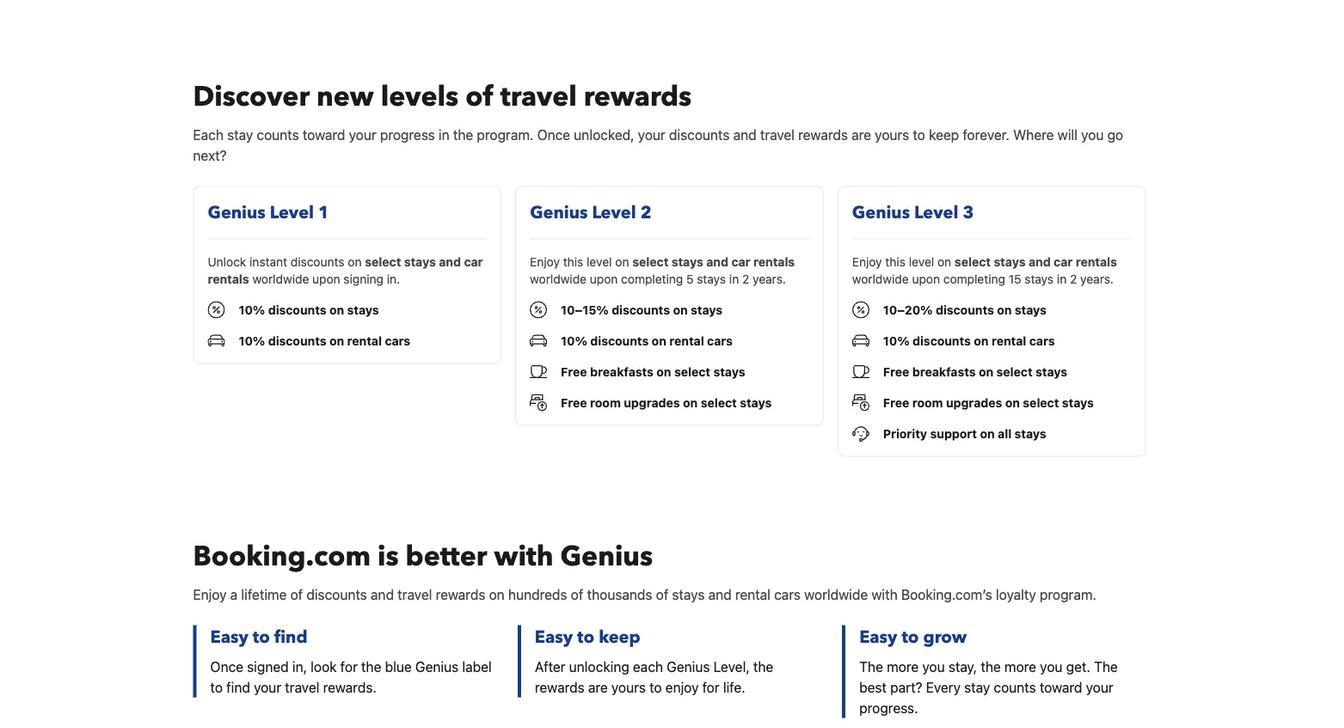 Task type: locate. For each thing, give the bounding box(es) containing it.
each stay counts toward your progress in the program. once unlocked, your discounts and travel rewards are yours to keep forever. where will you go next?
[[193, 126, 1124, 163]]

0 horizontal spatial car
[[464, 254, 483, 269]]

once inside each stay counts toward your progress in the program. once unlocked, your discounts and travel rewards are yours to keep forever. where will you go next?
[[537, 126, 570, 143]]

1 level from the left
[[270, 201, 314, 224]]

the up "best"
[[860, 659, 883, 675]]

car for genius level 3
[[1054, 254, 1073, 269]]

enjoy
[[666, 679, 699, 696]]

2 free breakfasts on select stays from the left
[[883, 365, 1068, 379]]

2 10% discounts on rental cars from the left
[[561, 334, 733, 348]]

breakfasts up support
[[913, 365, 976, 379]]

1 horizontal spatial rentals
[[754, 254, 795, 269]]

counts right every
[[994, 679, 1036, 696]]

1 horizontal spatial find
[[274, 626, 308, 649]]

upon inside enjoy this level on select stays and car rentals worldwide upon completing 15 stays in 2 years.
[[912, 272, 940, 286]]

3 level from the left
[[915, 201, 959, 224]]

once
[[537, 126, 570, 143], [210, 659, 243, 675]]

support
[[930, 427, 977, 441]]

0 horizontal spatial in
[[439, 126, 450, 143]]

stay down 'stay,'
[[964, 679, 990, 696]]

in inside each stay counts toward your progress in the program. once unlocked, your discounts and travel rewards are yours to keep forever. where will you go next?
[[439, 126, 450, 143]]

1 vertical spatial counts
[[994, 679, 1036, 696]]

select inside select stays and car rentals
[[365, 254, 401, 269]]

genius
[[208, 201, 266, 224], [530, 201, 588, 224], [852, 201, 910, 224], [560, 538, 653, 575], [415, 659, 459, 675], [667, 659, 710, 675]]

2 upon from the left
[[590, 272, 618, 286]]

level down genius level 2
[[587, 254, 612, 269]]

10% down 10–15%
[[561, 334, 588, 348]]

1 horizontal spatial the
[[1094, 659, 1118, 675]]

1 horizontal spatial easy
[[535, 626, 573, 649]]

after
[[535, 659, 566, 675]]

rental
[[347, 334, 382, 348], [670, 334, 704, 348], [992, 334, 1027, 348], [735, 587, 771, 603]]

this inside "enjoy this level on select stays and car rentals worldwide upon completing 5 stays in 2 years."
[[563, 254, 583, 269]]

0 horizontal spatial more
[[887, 659, 919, 675]]

travel
[[500, 78, 577, 115], [760, 126, 795, 143], [398, 587, 432, 603], [285, 679, 319, 696]]

2 breakfasts from the left
[[913, 365, 976, 379]]

2 horizontal spatial level
[[915, 201, 959, 224]]

1 horizontal spatial free breakfasts on select stays
[[883, 365, 1068, 379]]

level
[[270, 201, 314, 224], [592, 201, 636, 224], [915, 201, 959, 224]]

level inside enjoy this level on select stays and car rentals worldwide upon completing 15 stays in 2 years.
[[909, 254, 934, 269]]

level
[[587, 254, 612, 269], [909, 254, 934, 269]]

for inside after unlocking each genius level, the rewards are yours to enjoy for life.
[[703, 679, 720, 696]]

with up "easy to grow"
[[872, 587, 898, 603]]

to inside after unlocking each genius level, the rewards are yours to enjoy for life.
[[650, 679, 662, 696]]

2 horizontal spatial car
[[1054, 254, 1073, 269]]

upgrades for 2
[[624, 396, 680, 410]]

in right the '5'
[[729, 272, 739, 286]]

forever.
[[963, 126, 1010, 143]]

free breakfasts on select stays down 10–20% discounts on stays
[[883, 365, 1068, 379]]

1 horizontal spatial stay
[[964, 679, 990, 696]]

all
[[998, 427, 1012, 441]]

1 horizontal spatial level
[[909, 254, 934, 269]]

with up "hundreds"
[[494, 538, 554, 575]]

1 horizontal spatial keep
[[929, 126, 959, 143]]

find down the signed
[[226, 679, 250, 696]]

easy for easy to grow
[[860, 626, 898, 649]]

to up the signed
[[253, 626, 270, 649]]

0 horizontal spatial completing
[[621, 272, 683, 286]]

this up 10–15%
[[563, 254, 583, 269]]

2 horizontal spatial 10% discounts on rental cars
[[883, 334, 1055, 348]]

rentals for genius level 2
[[754, 254, 795, 269]]

on
[[348, 254, 362, 269], [615, 254, 629, 269], [938, 254, 952, 269], [330, 303, 344, 317], [673, 303, 688, 317], [997, 303, 1012, 317], [330, 334, 344, 348], [652, 334, 667, 348], [974, 334, 989, 348], [657, 365, 671, 379], [979, 365, 994, 379], [683, 396, 698, 410], [1005, 396, 1020, 410], [980, 427, 995, 441], [489, 587, 505, 603]]

rewards inside each stay counts toward your progress in the program. once unlocked, your discounts and travel rewards are yours to keep forever. where will you go next?
[[798, 126, 848, 143]]

2 horizontal spatial 2
[[1070, 272, 1077, 286]]

free room upgrades on select stays for 2
[[561, 396, 772, 410]]

completing up 10–20% discounts on stays
[[944, 272, 1006, 286]]

rentals inside "enjoy this level on select stays and car rentals worldwide upon completing 5 stays in 2 years."
[[754, 254, 795, 269]]

blue
[[385, 659, 412, 675]]

free breakfasts on select stays down 10–15% discounts on stays
[[561, 365, 745, 379]]

easy up after
[[535, 626, 573, 649]]

1 room from the left
[[590, 396, 621, 410]]

0 horizontal spatial counts
[[257, 126, 299, 143]]

genius level 3
[[852, 201, 974, 224]]

the left blue
[[361, 659, 381, 675]]

program.
[[477, 126, 534, 143], [1040, 587, 1097, 603]]

0 vertical spatial with
[[494, 538, 554, 575]]

your down get.
[[1086, 679, 1114, 696]]

the inside each stay counts toward your progress in the program. once unlocked, your discounts and travel rewards are yours to keep forever. where will you go next?
[[453, 126, 473, 143]]

to down each at the bottom of page
[[650, 679, 662, 696]]

0 horizontal spatial upgrades
[[624, 396, 680, 410]]

3 upon from the left
[[912, 272, 940, 286]]

stay
[[227, 126, 253, 143], [964, 679, 990, 696]]

find up in,
[[274, 626, 308, 649]]

2 level from the left
[[592, 201, 636, 224]]

in.
[[387, 272, 400, 286]]

1 horizontal spatial once
[[537, 126, 570, 143]]

1 horizontal spatial 10% discounts on rental cars
[[561, 334, 733, 348]]

0 horizontal spatial free breakfasts on select stays
[[561, 365, 745, 379]]

breakfasts for 3
[[913, 365, 976, 379]]

the right 'stay,'
[[981, 659, 1001, 675]]

2 the from the left
[[1094, 659, 1118, 675]]

counts down discover
[[257, 126, 299, 143]]

find
[[274, 626, 308, 649], [226, 679, 250, 696]]

1 vertical spatial toward
[[1040, 679, 1083, 696]]

1 horizontal spatial car
[[732, 254, 751, 269]]

1 horizontal spatial upgrades
[[946, 396, 1002, 410]]

to down easy to find
[[210, 679, 223, 696]]

0 horizontal spatial program.
[[477, 126, 534, 143]]

1 horizontal spatial yours
[[875, 126, 909, 143]]

1 breakfasts from the left
[[590, 365, 654, 379]]

part?
[[891, 679, 923, 696]]

easy
[[210, 626, 248, 649], [535, 626, 573, 649], [860, 626, 898, 649]]

cars
[[385, 334, 411, 348], [707, 334, 733, 348], [1030, 334, 1055, 348], [774, 587, 801, 603]]

counts inside each stay counts toward your progress in the program. once unlocked, your discounts and travel rewards are yours to keep forever. where will you go next?
[[257, 126, 299, 143]]

free breakfasts on select stays for genius level 3
[[883, 365, 1068, 379]]

car for genius level 2
[[732, 254, 751, 269]]

easy down a
[[210, 626, 248, 649]]

0 horizontal spatial level
[[587, 254, 612, 269]]

completing inside "enjoy this level on select stays and car rentals worldwide upon completing 5 stays in 2 years."
[[621, 272, 683, 286]]

booking.com
[[193, 538, 371, 575]]

2 free room upgrades on select stays from the left
[[883, 396, 1094, 410]]

1 horizontal spatial breakfasts
[[913, 365, 976, 379]]

this up 10–20%
[[886, 254, 906, 269]]

1 horizontal spatial this
[[886, 254, 906, 269]]

0 horizontal spatial stay
[[227, 126, 253, 143]]

cars for genius level 3
[[1030, 334, 1055, 348]]

1 horizontal spatial more
[[1005, 659, 1037, 675]]

0 vertical spatial yours
[[875, 126, 909, 143]]

0 horizontal spatial keep
[[599, 626, 641, 649]]

2 up "enjoy this level on select stays and car rentals worldwide upon completing 5 stays in 2 years."
[[641, 201, 652, 224]]

1 upgrades from the left
[[624, 396, 680, 410]]

1 horizontal spatial room
[[913, 396, 943, 410]]

this for genius level 2
[[563, 254, 583, 269]]

keep left forever.
[[929, 126, 959, 143]]

0 vertical spatial for
[[340, 659, 358, 675]]

level down genius level 3
[[909, 254, 934, 269]]

1 completing from the left
[[621, 272, 683, 286]]

0 vertical spatial are
[[852, 126, 871, 143]]

1 horizontal spatial years.
[[1081, 272, 1114, 286]]

0 vertical spatial toward
[[303, 126, 345, 143]]

to left forever.
[[913, 126, 926, 143]]

program. inside each stay counts toward your progress in the program. once unlocked, your discounts and travel rewards are yours to keep forever. where will you go next?
[[477, 126, 534, 143]]

rental for 2
[[670, 334, 704, 348]]

discounts inside each stay counts toward your progress in the program. once unlocked, your discounts and travel rewards are yours to keep forever. where will you go next?
[[669, 126, 730, 143]]

1 horizontal spatial are
[[852, 126, 871, 143]]

2 right '15'
[[1070, 272, 1077, 286]]

more up part?
[[887, 659, 919, 675]]

0 horizontal spatial this
[[563, 254, 583, 269]]

2 horizontal spatial rentals
[[1076, 254, 1117, 269]]

the
[[860, 659, 883, 675], [1094, 659, 1118, 675]]

you up every
[[923, 659, 945, 675]]

the down discover new levels of travel rewards
[[453, 126, 473, 143]]

upon inside "enjoy this level on select stays and car rentals worldwide upon completing 5 stays in 2 years."
[[590, 272, 618, 286]]

better
[[406, 538, 487, 575]]

toward down get.
[[1040, 679, 1083, 696]]

unlocked,
[[574, 126, 635, 143]]

car
[[464, 254, 483, 269], [732, 254, 751, 269], [1054, 254, 1073, 269]]

enjoy inside enjoy this level on select stays and car rentals worldwide upon completing 15 stays in 2 years.
[[852, 254, 882, 269]]

more
[[887, 659, 919, 675], [1005, 659, 1037, 675]]

years. inside enjoy this level on select stays and car rentals worldwide upon completing 15 stays in 2 years.
[[1081, 272, 1114, 286]]

stay right each
[[227, 126, 253, 143]]

enjoy left a
[[193, 587, 227, 603]]

1 horizontal spatial you
[[1040, 659, 1063, 675]]

progress.
[[860, 700, 918, 716]]

once left the signed
[[210, 659, 243, 675]]

select
[[365, 254, 401, 269], [633, 254, 669, 269], [955, 254, 991, 269], [674, 365, 711, 379], [997, 365, 1033, 379], [701, 396, 737, 410], [1023, 396, 1059, 410]]

10% down 10% discounts on stays
[[239, 334, 265, 348]]

completing inside enjoy this level on select stays and car rentals worldwide upon completing 15 stays in 2 years.
[[944, 272, 1006, 286]]

program. down discover new levels of travel rewards
[[477, 126, 534, 143]]

0 horizontal spatial find
[[226, 679, 250, 696]]

10–20%
[[883, 303, 933, 317]]

1 more from the left
[[887, 659, 919, 675]]

1 level from the left
[[587, 254, 612, 269]]

1 horizontal spatial free room upgrades on select stays
[[883, 396, 1094, 410]]

0 horizontal spatial toward
[[303, 126, 345, 143]]

years. right the '5'
[[753, 272, 786, 286]]

2 room from the left
[[913, 396, 943, 410]]

3 10% discounts on rental cars from the left
[[883, 334, 1055, 348]]

travel inside each stay counts toward your progress in the program. once unlocked, your discounts and travel rewards are yours to keep forever. where will you go next?
[[760, 126, 795, 143]]

1
[[318, 201, 329, 224]]

level left the 3
[[915, 201, 959, 224]]

1 free room upgrades on select stays from the left
[[561, 396, 772, 410]]

in
[[439, 126, 450, 143], [729, 272, 739, 286], [1057, 272, 1067, 286]]

0 vertical spatial stay
[[227, 126, 253, 143]]

completing up 10–15% discounts on stays
[[621, 272, 683, 286]]

2 easy from the left
[[535, 626, 573, 649]]

enjoy down genius level 3
[[852, 254, 882, 269]]

hundreds
[[508, 587, 567, 603]]

in inside enjoy this level on select stays and car rentals worldwide upon completing 15 stays in 2 years.
[[1057, 272, 1067, 286]]

once signed in, look for the blue genius label to find your travel rewards.
[[210, 659, 492, 696]]

enjoy for genius level 3
[[852, 254, 882, 269]]

a
[[230, 587, 238, 603]]

0 vertical spatial keep
[[929, 126, 959, 143]]

every
[[926, 679, 961, 696]]

discounts
[[669, 126, 730, 143], [291, 254, 345, 269], [268, 303, 327, 317], [612, 303, 670, 317], [936, 303, 994, 317], [268, 334, 327, 348], [590, 334, 649, 348], [913, 334, 971, 348], [307, 587, 367, 603]]

room
[[590, 396, 621, 410], [913, 396, 943, 410]]

1 upon from the left
[[312, 272, 340, 286]]

your down the signed
[[254, 679, 281, 696]]

1 vertical spatial stay
[[964, 679, 990, 696]]

2 level from the left
[[909, 254, 934, 269]]

0 vertical spatial once
[[537, 126, 570, 143]]

with
[[494, 538, 554, 575], [872, 587, 898, 603]]

1 this from the left
[[563, 254, 583, 269]]

1 years. from the left
[[753, 272, 786, 286]]

genius inside after unlocking each genius level, the rewards are yours to enjoy for life.
[[667, 659, 710, 675]]

and
[[733, 126, 757, 143], [439, 254, 461, 269], [707, 254, 729, 269], [1029, 254, 1051, 269], [371, 587, 394, 603], [708, 587, 732, 603]]

rental down 10–15% discounts on stays
[[670, 334, 704, 348]]

1 horizontal spatial enjoy
[[530, 254, 560, 269]]

2 this from the left
[[886, 254, 906, 269]]

1 horizontal spatial toward
[[1040, 679, 1083, 696]]

0 horizontal spatial free room upgrades on select stays
[[561, 396, 772, 410]]

your down new
[[349, 126, 377, 143]]

3
[[963, 201, 974, 224]]

0 horizontal spatial easy
[[210, 626, 248, 649]]

this
[[563, 254, 583, 269], [886, 254, 906, 269]]

0 horizontal spatial you
[[923, 659, 945, 675]]

0 horizontal spatial upon
[[312, 272, 340, 286]]

2 upgrades from the left
[[946, 396, 1002, 410]]

your inside the more you stay, the more you get. the best part? every stay counts toward your progress.
[[1086, 679, 1114, 696]]

rentals inside enjoy this level on select stays and car rentals worldwide upon completing 15 stays in 2 years.
[[1076, 254, 1117, 269]]

worldwide upon signing in.
[[249, 272, 400, 286]]

1 easy from the left
[[210, 626, 248, 649]]

10% down 10–20%
[[883, 334, 910, 348]]

3 car from the left
[[1054, 254, 1073, 269]]

years.
[[753, 272, 786, 286], [1081, 272, 1114, 286]]

stays
[[404, 254, 436, 269], [672, 254, 704, 269], [994, 254, 1026, 269], [697, 272, 726, 286], [1025, 272, 1054, 286], [347, 303, 379, 317], [691, 303, 723, 317], [1015, 303, 1047, 317], [714, 365, 745, 379], [1036, 365, 1068, 379], [740, 396, 772, 410], [1062, 396, 1094, 410], [1015, 427, 1047, 441], [672, 587, 705, 603]]

counts inside the more you stay, the more you get. the best part? every stay counts toward your progress.
[[994, 679, 1036, 696]]

priority
[[883, 427, 927, 441]]

enjoy
[[530, 254, 560, 269], [852, 254, 882, 269], [193, 587, 227, 603]]

stay,
[[949, 659, 977, 675]]

upon up 10% discounts on stays
[[312, 272, 340, 286]]

the inside the more you stay, the more you get. the best part? every stay counts toward your progress.
[[981, 659, 1001, 675]]

level inside "enjoy this level on select stays and car rentals worldwide upon completing 5 stays in 2 years."
[[587, 254, 612, 269]]

2 horizontal spatial in
[[1057, 272, 1067, 286]]

0 horizontal spatial with
[[494, 538, 554, 575]]

breakfasts down 10–15% discounts on stays
[[590, 365, 654, 379]]

enjoy this level on select stays and car rentals worldwide upon completing 15 stays in 2 years.
[[852, 254, 1117, 286]]

rentals for genius level 3
[[1076, 254, 1117, 269]]

2 car from the left
[[732, 254, 751, 269]]

you
[[1081, 126, 1104, 143], [923, 659, 945, 675], [1040, 659, 1063, 675]]

1 horizontal spatial completing
[[944, 272, 1006, 286]]

2 horizontal spatial you
[[1081, 126, 1104, 143]]

upon up 10–15%
[[590, 272, 618, 286]]

once left unlocked,
[[537, 126, 570, 143]]

rental down signing
[[347, 334, 382, 348]]

0 horizontal spatial yours
[[612, 679, 646, 696]]

0 horizontal spatial the
[[860, 659, 883, 675]]

0 horizontal spatial once
[[210, 659, 243, 675]]

0 horizontal spatial breakfasts
[[590, 365, 654, 379]]

for up rewards.
[[340, 659, 358, 675]]

upgrades
[[624, 396, 680, 410], [946, 396, 1002, 410]]

2 right the '5'
[[742, 272, 750, 286]]

0 horizontal spatial 2
[[641, 201, 652, 224]]

worldwide inside "enjoy this level on select stays and car rentals worldwide upon completing 5 stays in 2 years."
[[530, 272, 587, 286]]

select inside "enjoy this level on select stays and car rentals worldwide upon completing 5 stays in 2 years."
[[633, 254, 669, 269]]

counts
[[257, 126, 299, 143], [994, 679, 1036, 696]]

unlock
[[208, 254, 246, 269]]

this inside enjoy this level on select stays and car rentals worldwide upon completing 15 stays in 2 years.
[[886, 254, 906, 269]]

2 for genius level 3
[[1070, 272, 1077, 286]]

0 vertical spatial program.
[[477, 126, 534, 143]]

genius level 2
[[530, 201, 652, 224]]

toward down new
[[303, 126, 345, 143]]

0 horizontal spatial are
[[588, 679, 608, 696]]

to inside each stay counts toward your progress in the program. once unlocked, your discounts and travel rewards are yours to keep forever. where will you go next?
[[913, 126, 926, 143]]

0 horizontal spatial room
[[590, 396, 621, 410]]

2 completing from the left
[[944, 272, 1006, 286]]

1 vertical spatial for
[[703, 679, 720, 696]]

1 free breakfasts on select stays from the left
[[561, 365, 745, 379]]

0 horizontal spatial level
[[270, 201, 314, 224]]

car inside "enjoy this level on select stays and car rentals worldwide upon completing 5 stays in 2 years."
[[732, 254, 751, 269]]

years. right '15'
[[1081, 272, 1114, 286]]

breakfasts
[[590, 365, 654, 379], [913, 365, 976, 379]]

0 horizontal spatial years.
[[753, 272, 786, 286]]

in right '15'
[[1057, 272, 1067, 286]]

in right progress
[[439, 126, 450, 143]]

yours down each at the bottom of page
[[612, 679, 646, 696]]

3 easy from the left
[[860, 626, 898, 649]]

1 vertical spatial find
[[226, 679, 250, 696]]

more right 'stay,'
[[1005, 659, 1037, 675]]

1 horizontal spatial with
[[872, 587, 898, 603]]

1 horizontal spatial 2
[[742, 272, 750, 286]]

1 vertical spatial once
[[210, 659, 243, 675]]

enjoy inside "enjoy this level on select stays and car rentals worldwide upon completing 5 stays in 2 years."
[[530, 254, 560, 269]]

2 inside enjoy this level on select stays and car rentals worldwide upon completing 15 stays in 2 years.
[[1070, 272, 1077, 286]]

2 inside "enjoy this level on select stays and car rentals worldwide upon completing 5 stays in 2 years."
[[742, 272, 750, 286]]

level left 1
[[270, 201, 314, 224]]

10–20% discounts on stays
[[883, 303, 1047, 317]]

1 vertical spatial are
[[588, 679, 608, 696]]

free room upgrades on select stays for 3
[[883, 396, 1094, 410]]

1 horizontal spatial counts
[[994, 679, 1036, 696]]

10% discounts on stays
[[239, 303, 379, 317]]

upon for genius level 3
[[912, 272, 940, 286]]

program. right loyalty
[[1040, 587, 1097, 603]]

0 horizontal spatial 10% discounts on rental cars
[[239, 334, 411, 348]]

you left get.
[[1040, 659, 1063, 675]]

10–15% discounts on stays
[[561, 303, 723, 317]]

booking.com's
[[901, 587, 993, 603]]

the
[[453, 126, 473, 143], [361, 659, 381, 675], [753, 659, 774, 675], [981, 659, 1001, 675]]

level up "enjoy this level on select stays and car rentals worldwide upon completing 5 stays in 2 years."
[[592, 201, 636, 224]]

2 for genius level 2
[[742, 272, 750, 286]]

yours up genius level 3
[[875, 126, 909, 143]]

easy up "best"
[[860, 626, 898, 649]]

1 horizontal spatial in
[[729, 272, 739, 286]]

the right level,
[[753, 659, 774, 675]]

rental for 3
[[992, 334, 1027, 348]]

2 years. from the left
[[1081, 272, 1114, 286]]

the right get.
[[1094, 659, 1118, 675]]

select inside enjoy this level on select stays and car rentals worldwide upon completing 15 stays in 2 years.
[[955, 254, 991, 269]]

10% discounts on rental cars down 10% discounts on stays
[[239, 334, 411, 348]]

1 car from the left
[[464, 254, 483, 269]]

for
[[340, 659, 358, 675], [703, 679, 720, 696]]

10% discounts on rental cars down 10–15% discounts on stays
[[561, 334, 733, 348]]

car inside enjoy this level on select stays and car rentals worldwide upon completing 15 stays in 2 years.
[[1054, 254, 1073, 269]]

are
[[852, 126, 871, 143], [588, 679, 608, 696]]

yours inside after unlocking each genius level, the rewards are yours to enjoy for life.
[[612, 679, 646, 696]]

2 horizontal spatial upon
[[912, 272, 940, 286]]

2 horizontal spatial enjoy
[[852, 254, 882, 269]]

rental down 10–20% discounts on stays
[[992, 334, 1027, 348]]

1 vertical spatial program.
[[1040, 587, 1097, 603]]

for left life.
[[703, 679, 720, 696]]

to
[[913, 126, 926, 143], [253, 626, 270, 649], [577, 626, 595, 649], [902, 626, 919, 649], [210, 679, 223, 696], [650, 679, 662, 696]]

rewards.
[[323, 679, 377, 696]]

1 10% discounts on rental cars from the left
[[239, 334, 411, 348]]

1 vertical spatial keep
[[599, 626, 641, 649]]

years. inside "enjoy this level on select stays and car rentals worldwide upon completing 5 stays in 2 years."
[[753, 272, 786, 286]]

0 vertical spatial counts
[[257, 126, 299, 143]]

2 horizontal spatial easy
[[860, 626, 898, 649]]

upon for genius level 2
[[590, 272, 618, 286]]

1 vertical spatial yours
[[612, 679, 646, 696]]

enjoy down genius level 2
[[530, 254, 560, 269]]

get.
[[1066, 659, 1091, 675]]

0 horizontal spatial for
[[340, 659, 358, 675]]

10% discounts on rental cars down 10–20% discounts on stays
[[883, 334, 1055, 348]]

keep
[[929, 126, 959, 143], [599, 626, 641, 649]]

1 horizontal spatial level
[[592, 201, 636, 224]]

discover new levels of travel rewards
[[193, 78, 692, 115]]

the inside after unlocking each genius level, the rewards are yours to enjoy for life.
[[753, 659, 774, 675]]

in inside "enjoy this level on select stays and car rentals worldwide upon completing 5 stays in 2 years."
[[729, 272, 739, 286]]

are inside after unlocking each genius level, the rewards are yours to enjoy for life.
[[588, 679, 608, 696]]

1 horizontal spatial upon
[[590, 272, 618, 286]]

0 horizontal spatial rentals
[[208, 272, 249, 286]]

upon up 10–20%
[[912, 272, 940, 286]]

toward
[[303, 126, 345, 143], [1040, 679, 1083, 696]]

2 more from the left
[[1005, 659, 1037, 675]]

you left go
[[1081, 126, 1104, 143]]

keep up the unlocking
[[599, 626, 641, 649]]

1 horizontal spatial for
[[703, 679, 720, 696]]

rentals
[[754, 254, 795, 269], [1076, 254, 1117, 269], [208, 272, 249, 286]]

in for genius level 3
[[1057, 272, 1067, 286]]

completing
[[621, 272, 683, 286], [944, 272, 1006, 286]]



Task type: describe. For each thing, give the bounding box(es) containing it.
and inside each stay counts toward your progress in the program. once unlocked, your discounts and travel rewards are yours to keep forever. where will you go next?
[[733, 126, 757, 143]]

where
[[1013, 126, 1054, 143]]

level for 3
[[915, 201, 959, 224]]

enjoy for genius level 2
[[530, 254, 560, 269]]

0 vertical spatial find
[[274, 626, 308, 649]]

10% discounts on rental cars for genius level 2
[[561, 334, 733, 348]]

your inside 'once signed in, look for the blue genius label to find your travel rewards.'
[[254, 679, 281, 696]]

the inside 'once signed in, look for the blue genius label to find your travel rewards.'
[[361, 659, 381, 675]]

breakfasts for 2
[[590, 365, 654, 379]]

progress
[[380, 126, 435, 143]]

go
[[1108, 126, 1124, 143]]

and inside "enjoy this level on select stays and car rentals worldwide upon completing 5 stays in 2 years."
[[707, 254, 729, 269]]

cars for genius level 1
[[385, 334, 411, 348]]

on inside "enjoy this level on select stays and car rentals worldwide upon completing 5 stays in 2 years."
[[615, 254, 629, 269]]

easy to find
[[210, 626, 308, 649]]

1 vertical spatial with
[[872, 587, 898, 603]]

level for 3
[[909, 254, 934, 269]]

10% down instant
[[239, 303, 265, 317]]

unlock instant discounts on
[[208, 254, 365, 269]]

the more you stay, the more you get. the best part? every stay counts toward your progress.
[[860, 659, 1118, 716]]

signing
[[344, 272, 384, 286]]

each
[[193, 126, 224, 143]]

of right lifetime
[[290, 587, 303, 603]]

15
[[1009, 272, 1022, 286]]

rentals inside select stays and car rentals
[[208, 272, 249, 286]]

this for genius level 3
[[886, 254, 906, 269]]

room for 3
[[913, 396, 943, 410]]

you inside each stay counts toward your progress in the program. once unlocked, your discounts and travel rewards are yours to keep forever. where will you go next?
[[1081, 126, 1104, 143]]

and inside enjoy this level on select stays and car rentals worldwide upon completing 15 stays in 2 years.
[[1029, 254, 1051, 269]]

will
[[1058, 126, 1078, 143]]

worldwide inside enjoy this level on select stays and car rentals worldwide upon completing 15 stays in 2 years.
[[852, 272, 909, 286]]

rental for 1
[[347, 334, 382, 348]]

car inside select stays and car rentals
[[464, 254, 483, 269]]

are inside each stay counts toward your progress in the program. once unlocked, your discounts and travel rewards are yours to keep forever. where will you go next?
[[852, 126, 871, 143]]

10% discounts on rental cars for genius level 3
[[883, 334, 1055, 348]]

signed
[[247, 659, 289, 675]]

free breakfasts on select stays for genius level 2
[[561, 365, 745, 379]]

of right the levels
[[466, 78, 494, 115]]

10% for genius level 2
[[561, 334, 588, 348]]

unlocking
[[569, 659, 629, 675]]

genius level 1
[[208, 201, 329, 224]]

easy for easy to find
[[210, 626, 248, 649]]

level for 2
[[592, 201, 636, 224]]

easy to grow
[[860, 626, 967, 649]]

1 the from the left
[[860, 659, 883, 675]]

10% for genius level 1
[[239, 334, 265, 348]]

find inside 'once signed in, look for the blue genius label to find your travel rewards.'
[[226, 679, 250, 696]]

years. for 2
[[753, 272, 786, 286]]

5
[[687, 272, 694, 286]]

years. for 3
[[1081, 272, 1114, 286]]

cars for genius level 2
[[707, 334, 733, 348]]

room for 2
[[590, 396, 621, 410]]

loyalty
[[996, 587, 1036, 603]]

to up the unlocking
[[577, 626, 595, 649]]

genius inside 'once signed in, look for the blue genius label to find your travel rewards.'
[[415, 659, 459, 675]]

best
[[860, 679, 887, 696]]

travel inside 'once signed in, look for the blue genius label to find your travel rewards.'
[[285, 679, 319, 696]]

enjoy a lifetime of discounts and travel rewards on hundreds of thousands of stays and rental cars worldwide with booking.com's loyalty program.
[[193, 587, 1097, 603]]

1 horizontal spatial program.
[[1040, 587, 1097, 603]]

toward inside each stay counts toward your progress in the program. once unlocked, your discounts and travel rewards are yours to keep forever. where will you go next?
[[303, 126, 345, 143]]

level for 2
[[587, 254, 612, 269]]

is
[[378, 538, 399, 575]]

instant
[[250, 254, 287, 269]]

10% discounts on rental cars for genius level 1
[[239, 334, 411, 348]]

once inside 'once signed in, look for the blue genius label to find your travel rewards.'
[[210, 659, 243, 675]]

life.
[[723, 679, 746, 696]]

lifetime
[[241, 587, 287, 603]]

of right "hundreds"
[[571, 587, 584, 603]]

0 horizontal spatial enjoy
[[193, 587, 227, 603]]

level,
[[714, 659, 750, 675]]

each
[[633, 659, 663, 675]]

stay inside each stay counts toward your progress in the program. once unlocked, your discounts and travel rewards are yours to keep forever. where will you go next?
[[227, 126, 253, 143]]

stays inside select stays and car rentals
[[404, 254, 436, 269]]

stay inside the more you stay, the more you get. the best part? every stay counts toward your progress.
[[964, 679, 990, 696]]

enjoy this level on select stays and car rentals worldwide upon completing 5 stays in 2 years.
[[530, 254, 795, 286]]

easy to keep
[[535, 626, 641, 649]]

discover
[[193, 78, 310, 115]]

rental up level,
[[735, 587, 771, 603]]

in for genius level 2
[[729, 272, 739, 286]]

after unlocking each genius level, the rewards are yours to enjoy for life.
[[535, 659, 774, 696]]

priority support on all stays
[[883, 427, 1047, 441]]

easy for easy to keep
[[535, 626, 573, 649]]

toward inside the more you stay, the more you get. the best part? every stay counts toward your progress.
[[1040, 679, 1083, 696]]

your right unlocked,
[[638, 126, 666, 143]]

to left grow
[[902, 626, 919, 649]]

for inside 'once signed in, look for the blue genius label to find your travel rewards.'
[[340, 659, 358, 675]]

look
[[311, 659, 337, 675]]

levels
[[381, 78, 459, 115]]

and inside select stays and car rentals
[[439, 254, 461, 269]]

10% for genius level 3
[[883, 334, 910, 348]]

completing for genius level 2
[[621, 272, 683, 286]]

booking.com is better with genius
[[193, 538, 653, 575]]

upgrades for 3
[[946, 396, 1002, 410]]

grow
[[923, 626, 967, 649]]

select stays and car rentals
[[208, 254, 483, 286]]

to inside 'once signed in, look for the blue genius label to find your travel rewards.'
[[210, 679, 223, 696]]

thousands
[[587, 587, 652, 603]]

completing for genius level 3
[[944, 272, 1006, 286]]

keep inside each stay counts toward your progress in the program. once unlocked, your discounts and travel rewards are yours to keep forever. where will you go next?
[[929, 126, 959, 143]]

of right thousands
[[656, 587, 669, 603]]

next?
[[193, 147, 227, 163]]

yours inside each stay counts toward your progress in the program. once unlocked, your discounts and travel rewards are yours to keep forever. where will you go next?
[[875, 126, 909, 143]]

level for 1
[[270, 201, 314, 224]]

in,
[[292, 659, 307, 675]]

10–15%
[[561, 303, 609, 317]]

on inside enjoy this level on select stays and car rentals worldwide upon completing 15 stays in 2 years.
[[938, 254, 952, 269]]

label
[[462, 659, 492, 675]]

new
[[317, 78, 374, 115]]

rewards inside after unlocking each genius level, the rewards are yours to enjoy for life.
[[535, 679, 585, 696]]



Task type: vqa. For each thing, say whether or not it's contained in the screenshot.
"More details on meals and payment options" "image"
no



